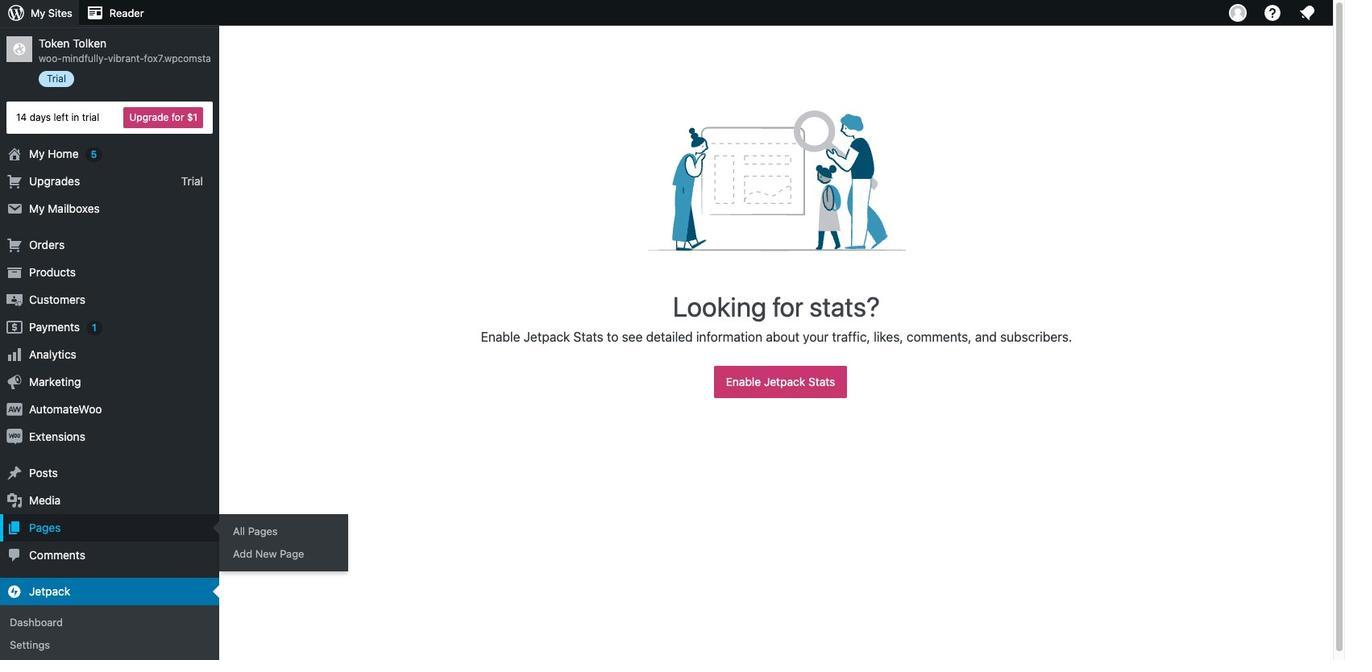 Task type: vqa. For each thing, say whether or not it's contained in the screenshot.
Day
no



Task type: locate. For each thing, give the bounding box(es) containing it.
my mailboxes link
[[0, 195, 219, 223]]

customers link
[[0, 286, 219, 314]]

dashboard
[[10, 616, 63, 629]]

0 horizontal spatial jetpack
[[29, 585, 70, 598]]

all pages
[[233, 525, 278, 538]]

upgrades
[[29, 174, 80, 188]]

marketing
[[29, 375, 81, 389]]

my inside my mailboxes link
[[29, 202, 45, 215]]

trial down woo-
[[47, 73, 66, 85]]

enable
[[481, 330, 521, 344], [726, 375, 761, 389]]

2 horizontal spatial jetpack
[[764, 375, 806, 389]]

0 horizontal spatial enable
[[481, 330, 521, 344]]

trial
[[47, 73, 66, 85], [181, 174, 203, 188]]

site
[[67, 6, 86, 20]]

upgrade for $1
[[129, 111, 198, 123]]

subscribers.
[[1001, 330, 1073, 344]]

mindfully-
[[62, 53, 108, 65]]

jetpack down about
[[764, 375, 806, 389]]

stats left to
[[574, 330, 604, 344]]

orders link
[[0, 231, 219, 259]]

1 horizontal spatial stats
[[809, 375, 836, 389]]

1
[[92, 322, 97, 334]]

all
[[233, 525, 245, 538]]

my left sites at the left top
[[31, 6, 45, 19]]

stats?
[[810, 290, 881, 323]]

img image left automatewoo
[[6, 402, 23, 418]]

2 vertical spatial jetpack
[[29, 585, 70, 598]]

extensions link
[[0, 423, 219, 451]]

analytics link
[[0, 341, 219, 369]]

jetpack left to
[[524, 330, 570, 344]]

img image for payments
[[6, 319, 23, 335]]

jetpack inside button
[[764, 375, 806, 389]]

media
[[29, 494, 61, 507]]

1 horizontal spatial jetpack
[[524, 330, 570, 344]]

0 vertical spatial trial
[[47, 73, 66, 85]]

and
[[976, 330, 998, 344]]

pages up new
[[248, 525, 278, 538]]

looking for stats? enable jetpack stats to see detailed information about your traffic, likes, comments, and subscribers.
[[481, 290, 1073, 344]]

my left home
[[29, 147, 45, 160]]

5
[[91, 148, 97, 160]]

1 horizontal spatial trial
[[181, 174, 203, 188]]

reader link
[[79, 0, 151, 26]]

tolken
[[73, 36, 107, 50]]

trial down the "for $1"
[[181, 174, 203, 188]]

my inside my sites link
[[31, 6, 45, 19]]

1 vertical spatial trial
[[181, 174, 203, 188]]

1 vertical spatial my
[[29, 147, 45, 160]]

jetpack inside looking for stats? enable jetpack stats to see detailed information about your traffic, likes, comments, and subscribers.
[[524, 330, 570, 344]]

settings
[[10, 639, 50, 652]]

switch
[[29, 6, 64, 20]]

customers
[[29, 293, 86, 306]]

my home
[[29, 147, 79, 160]]

comments
[[29, 548, 85, 562]]

pages down the media
[[29, 521, 61, 535]]

products
[[29, 265, 76, 279]]

1 vertical spatial stats
[[809, 375, 836, 389]]

stats inside looking for stats? enable jetpack stats to see detailed information about your traffic, likes, comments, and subscribers.
[[574, 330, 604, 344]]

comments,
[[907, 330, 972, 344]]

my profile image
[[1230, 4, 1248, 22]]

jetpack
[[524, 330, 570, 344], [764, 375, 806, 389], [29, 585, 70, 598]]

my for my sites
[[31, 6, 45, 19]]

4 img image from the top
[[6, 584, 23, 600]]

pages
[[29, 521, 61, 535], [248, 525, 278, 538]]

img image left payments
[[6, 319, 23, 335]]

traffic,
[[833, 330, 871, 344]]

stats
[[574, 330, 604, 344], [809, 375, 836, 389]]

analytics
[[29, 348, 76, 361]]

img image up dashboard
[[6, 584, 23, 600]]

looking
[[673, 290, 767, 323]]

my
[[31, 6, 45, 19], [29, 147, 45, 160], [29, 202, 45, 215]]

add new page
[[233, 548, 304, 561]]

2 img image from the top
[[6, 402, 23, 418]]

token tolken woo-mindfully-vibrant-fox7.wpcomstaging.com trial
[[39, 36, 253, 85]]

img image inside extensions link
[[6, 429, 23, 445]]

my sites
[[31, 6, 72, 19]]

1 vertical spatial jetpack
[[764, 375, 806, 389]]

token
[[39, 36, 70, 50]]

img image
[[6, 319, 23, 335], [6, 402, 23, 418], [6, 429, 23, 445], [6, 584, 23, 600]]

about
[[766, 330, 800, 344]]

upgrade for $1 button
[[124, 107, 203, 128]]

my for my home
[[29, 147, 45, 160]]

home
[[48, 147, 79, 160]]

enable jetpack stats
[[726, 375, 836, 389]]

posts link
[[0, 460, 219, 487]]

detailed
[[646, 330, 693, 344]]

3 img image from the top
[[6, 429, 23, 445]]

img image left extensions
[[6, 429, 23, 445]]

0 vertical spatial stats
[[574, 330, 604, 344]]

0 horizontal spatial trial
[[47, 73, 66, 85]]

0 horizontal spatial stats
[[574, 330, 604, 344]]

0 vertical spatial my
[[31, 6, 45, 19]]

1 vertical spatial enable
[[726, 375, 761, 389]]

img image inside jetpack link
[[6, 584, 23, 600]]

img image for jetpack
[[6, 584, 23, 600]]

img image inside automatewoo "link"
[[6, 402, 23, 418]]

1 img image from the top
[[6, 319, 23, 335]]

0 horizontal spatial pages
[[29, 521, 61, 535]]

upgrade
[[129, 111, 169, 123]]

products link
[[0, 259, 219, 286]]

0 vertical spatial enable
[[481, 330, 521, 344]]

stats down your
[[809, 375, 836, 389]]

my down upgrades
[[29, 202, 45, 215]]

switch site
[[29, 6, 86, 20]]

days
[[30, 111, 51, 123]]

1 horizontal spatial enable
[[726, 375, 761, 389]]

trial inside token tolken woo-mindfully-vibrant-fox7.wpcomstaging.com trial
[[47, 73, 66, 85]]

jetpack up dashboard
[[29, 585, 70, 598]]

2 vertical spatial my
[[29, 202, 45, 215]]

0 vertical spatial jetpack
[[524, 330, 570, 344]]



Task type: describe. For each thing, give the bounding box(es) containing it.
enable jetpack stats button
[[714, 366, 848, 398]]

settings link
[[0, 634, 219, 657]]

mailboxes
[[48, 202, 100, 215]]

to
[[607, 330, 619, 344]]

dashboard link
[[0, 611, 219, 634]]

add new page link
[[223, 543, 348, 566]]

enable inside button
[[726, 375, 761, 389]]

in trial
[[71, 111, 99, 123]]

enable inside looking for stats? enable jetpack stats to see detailed information about your traffic, likes, comments, and subscribers.
[[481, 330, 521, 344]]

media link
[[0, 487, 219, 515]]

information
[[697, 330, 763, 344]]

posts
[[29, 466, 58, 480]]

extensions
[[29, 430, 85, 444]]

stats inside button
[[809, 375, 836, 389]]

for
[[773, 290, 804, 323]]

my sites link
[[0, 0, 79, 26]]

likes,
[[874, 330, 904, 344]]

woo-
[[39, 53, 62, 65]]

help image
[[1264, 3, 1283, 23]]

page
[[280, 548, 304, 561]]

switch site button
[[0, 0, 219, 27]]

add
[[233, 548, 253, 561]]

comments link
[[0, 542, 219, 569]]

reader
[[110, 6, 144, 19]]

payments
[[29, 320, 80, 334]]

14 days left in trial
[[16, 111, 99, 123]]

pages link
[[0, 515, 219, 542]]

automatewoo
[[29, 402, 102, 416]]

new
[[255, 548, 277, 561]]

see
[[622, 330, 643, 344]]

img image for extensions
[[6, 429, 23, 445]]

my for my mailboxes
[[29, 202, 45, 215]]

jetpack link
[[0, 578, 219, 606]]

sites
[[48, 6, 72, 19]]

your
[[803, 330, 829, 344]]

fox7.wpcomstaging.com
[[144, 53, 253, 65]]

automatewoo link
[[0, 396, 219, 423]]

for $1
[[172, 111, 198, 123]]

my mailboxes
[[29, 202, 100, 215]]

14
[[16, 111, 27, 123]]

left
[[54, 111, 69, 123]]

manage your notifications image
[[1298, 3, 1318, 23]]

img image for automatewoo
[[6, 402, 23, 418]]

marketing link
[[0, 369, 219, 396]]

1 horizontal spatial pages
[[248, 525, 278, 538]]

orders
[[29, 238, 65, 252]]

all pages link
[[223, 520, 348, 543]]

vibrant-
[[108, 53, 144, 65]]



